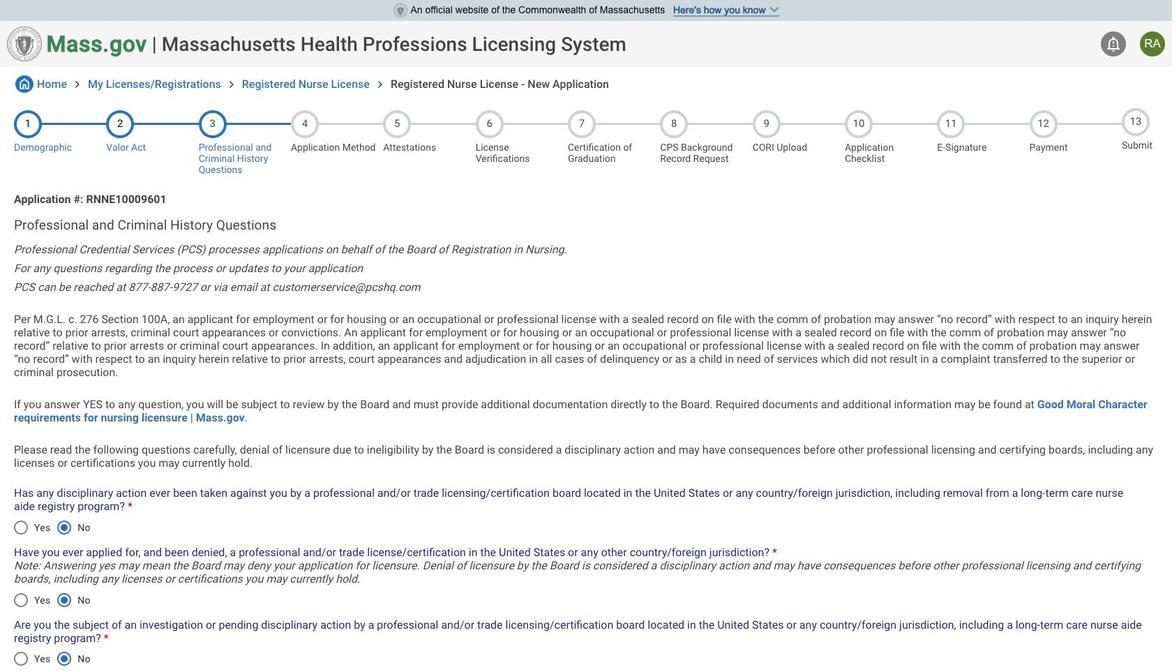 Task type: locate. For each thing, give the bounding box(es) containing it.
1 vertical spatial option group
[[6, 583, 98, 617]]

3 option group from the top
[[6, 642, 98, 672]]

heading
[[162, 32, 627, 55], [14, 217, 1159, 233]]

2 vertical spatial option group
[[6, 642, 98, 672]]

option group
[[6, 511, 98, 544], [6, 583, 98, 617], [6, 642, 98, 672]]

no color image
[[1106, 36, 1122, 52], [70, 77, 84, 91], [225, 77, 239, 91], [373, 77, 387, 91]]

0 vertical spatial option group
[[6, 511, 98, 544]]

massachusetts state seal image
[[7, 27, 42, 61]]



Task type: describe. For each thing, give the bounding box(es) containing it.
1 vertical spatial heading
[[14, 217, 1159, 233]]

massachusetts state seal image
[[393, 3, 407, 17]]

no color image
[[15, 75, 34, 93]]

0 vertical spatial heading
[[162, 32, 627, 55]]

2 option group from the top
[[6, 583, 98, 617]]

1 option group from the top
[[6, 511, 98, 544]]



